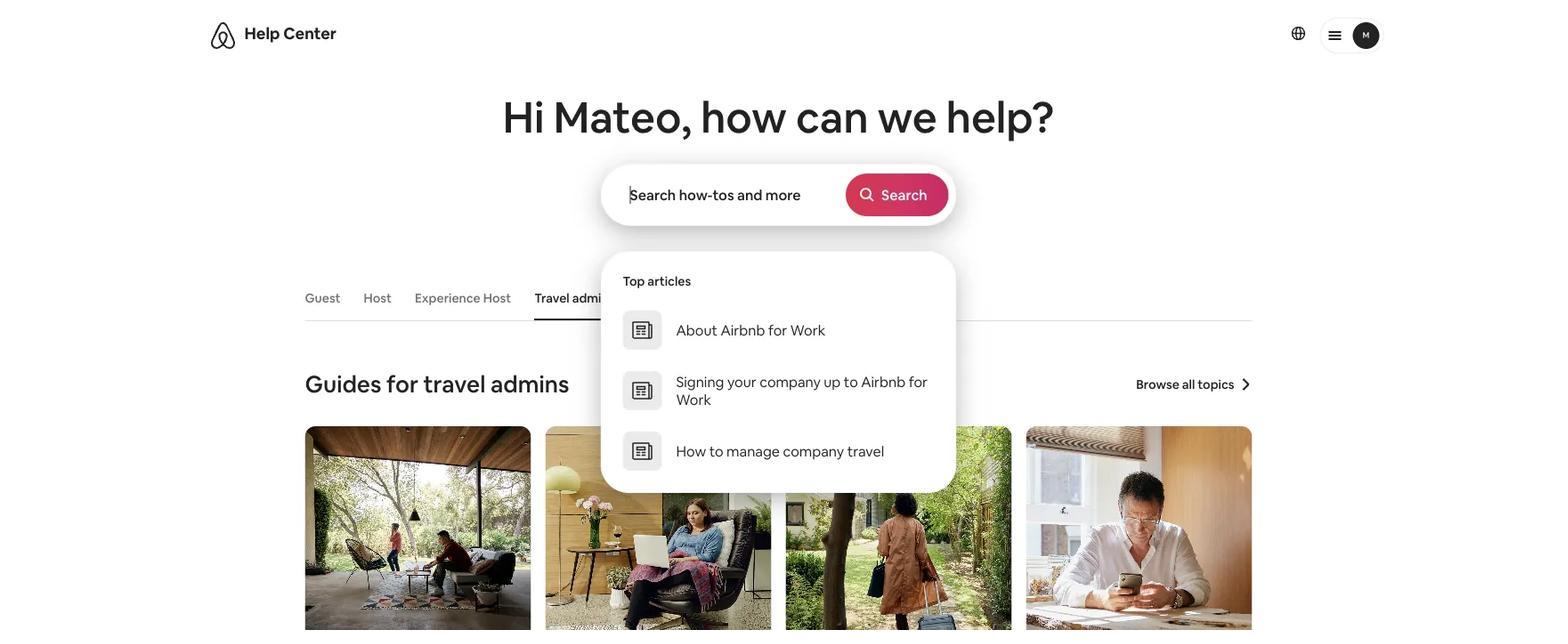 Task type: locate. For each thing, give the bounding box(es) containing it.
to right up
[[844, 373, 858, 391]]

for right up
[[909, 373, 928, 391]]

1 vertical spatial airbnb
[[861, 373, 906, 391]]

tab list
[[296, 276, 1252, 321]]

up
[[824, 373, 841, 391]]

1 horizontal spatial host
[[483, 290, 511, 306]]

about airbnb for work
[[676, 321, 826, 339]]

how to manage company travel
[[676, 442, 884, 460]]

experience
[[415, 290, 481, 306]]

a person sitting in a comfortable chair, working on their laptop. image
[[545, 426, 772, 630]]

0 horizontal spatial work
[[676, 390, 711, 409]]

admin
[[572, 290, 609, 306]]

company right manage
[[783, 442, 844, 460]]

0 horizontal spatial host
[[364, 290, 392, 306]]

to right "how"
[[709, 442, 724, 460]]

top articles group
[[601, 273, 956, 482]]

airbnb inside signing your company up to airbnb for work
[[861, 373, 906, 391]]

1 host from the left
[[364, 290, 392, 306]]

articles
[[648, 273, 691, 289]]

host
[[364, 290, 392, 306], [483, 290, 511, 306]]

2 horizontal spatial for
[[909, 373, 928, 391]]

None search field
[[601, 164, 957, 226]]

airbnb right about
[[721, 321, 765, 339]]

1 vertical spatial work
[[676, 390, 711, 409]]

1 horizontal spatial airbnb
[[861, 373, 906, 391]]

host inside button
[[364, 290, 392, 306]]

0 horizontal spatial airbnb
[[721, 321, 765, 339]]

about
[[676, 321, 718, 339]]

1 horizontal spatial to
[[844, 373, 858, 391]]

can
[[796, 89, 869, 145]]

how
[[676, 442, 706, 460]]

browse
[[1136, 377, 1180, 393]]

company
[[760, 373, 821, 391], [783, 442, 844, 460]]

0 vertical spatial work
[[790, 321, 826, 339]]

airbnb
[[721, 321, 765, 339], [861, 373, 906, 391]]

1 horizontal spatial for
[[768, 321, 787, 339]]

a person sits at a table looking at their cell phone. image
[[1026, 426, 1252, 630]]

host inside "button"
[[483, 290, 511, 306]]

work up up
[[790, 321, 826, 339]]

0 vertical spatial to
[[844, 373, 858, 391]]

1 vertical spatial travel
[[847, 442, 884, 460]]

work left your
[[676, 390, 711, 409]]

for right guides
[[386, 370, 418, 399]]

help center link
[[244, 23, 337, 44]]

to
[[844, 373, 858, 391], [709, 442, 724, 460]]

travel down signing your company up to airbnb for work
[[847, 442, 884, 460]]

help?
[[946, 89, 1054, 145]]

for
[[768, 321, 787, 339], [386, 370, 418, 399], [909, 373, 928, 391]]

travel
[[423, 370, 486, 399], [847, 442, 884, 460]]

0 horizontal spatial for
[[386, 370, 418, 399]]

work
[[790, 321, 826, 339], [676, 390, 711, 409]]

host right experience
[[483, 290, 511, 306]]

host right guest button on the left of page
[[364, 290, 392, 306]]

company left up
[[760, 373, 821, 391]]

0 horizontal spatial to
[[709, 442, 724, 460]]

guides
[[305, 370, 382, 399]]

1 horizontal spatial travel
[[847, 442, 884, 460]]

signing
[[676, 373, 724, 391]]

experience host button
[[406, 281, 520, 315]]

travel admin
[[534, 290, 609, 306]]

travel left admins
[[423, 370, 486, 399]]

hi
[[503, 89, 544, 145]]

for inside signing your company up to airbnb for work
[[909, 373, 928, 391]]

0 vertical spatial airbnb
[[721, 321, 765, 339]]

main navigation menu image
[[1353, 22, 1380, 49]]

airbnb right up
[[861, 373, 906, 391]]

0 vertical spatial travel
[[423, 370, 486, 399]]

for up signing your company up to airbnb for work
[[768, 321, 787, 339]]

how
[[701, 89, 787, 145]]

0 vertical spatial company
[[760, 373, 821, 391]]

2 host from the left
[[483, 290, 511, 306]]



Task type: describe. For each thing, give the bounding box(es) containing it.
admins
[[491, 370, 569, 399]]

mateo,
[[553, 89, 692, 145]]

guides for travel admins
[[305, 370, 569, 399]]

a person arrives at their airbnb stay, bringing a suitcase. image
[[786, 426, 1012, 630]]

travel admin button
[[525, 281, 618, 315]]

1 vertical spatial to
[[709, 442, 724, 460]]

browse all topics
[[1136, 377, 1235, 393]]

tab list containing guest
[[296, 276, 1252, 321]]

experience host
[[415, 290, 511, 306]]

Search how-tos and more search field
[[601, 165, 846, 225]]

airbnb homepage image
[[209, 21, 237, 50]]

help
[[244, 23, 280, 44]]

guest button
[[296, 281, 349, 315]]

0 horizontal spatial travel
[[423, 370, 486, 399]]

1 vertical spatial company
[[783, 442, 844, 460]]

all
[[1182, 377, 1195, 393]]

guest
[[305, 290, 341, 306]]

we
[[878, 89, 937, 145]]

hi mateo, how can we help?
[[503, 89, 1054, 145]]

to inside signing your company up to airbnb for work
[[844, 373, 858, 391]]

travel inside the top articles group
[[847, 442, 884, 460]]

your
[[727, 373, 757, 391]]

work inside signing your company up to airbnb for work
[[676, 390, 711, 409]]

center
[[283, 23, 337, 44]]

company inside signing your company up to airbnb for work
[[760, 373, 821, 391]]

signing your company up to airbnb for work
[[676, 373, 931, 409]]

top articles
[[623, 273, 691, 289]]

top
[[623, 273, 645, 289]]

host button
[[355, 281, 401, 315]]

help center
[[244, 23, 337, 44]]

travel
[[534, 290, 570, 306]]

two people on an enclosed patio, one on their laptop, the other on their cell phone. image
[[305, 426, 531, 630]]

manage
[[727, 442, 780, 460]]

1 horizontal spatial work
[[790, 321, 826, 339]]

browse all topics link
[[1136, 377, 1252, 393]]

topics
[[1198, 377, 1235, 393]]



Task type: vqa. For each thing, say whether or not it's contained in the screenshot.
- Nov
no



